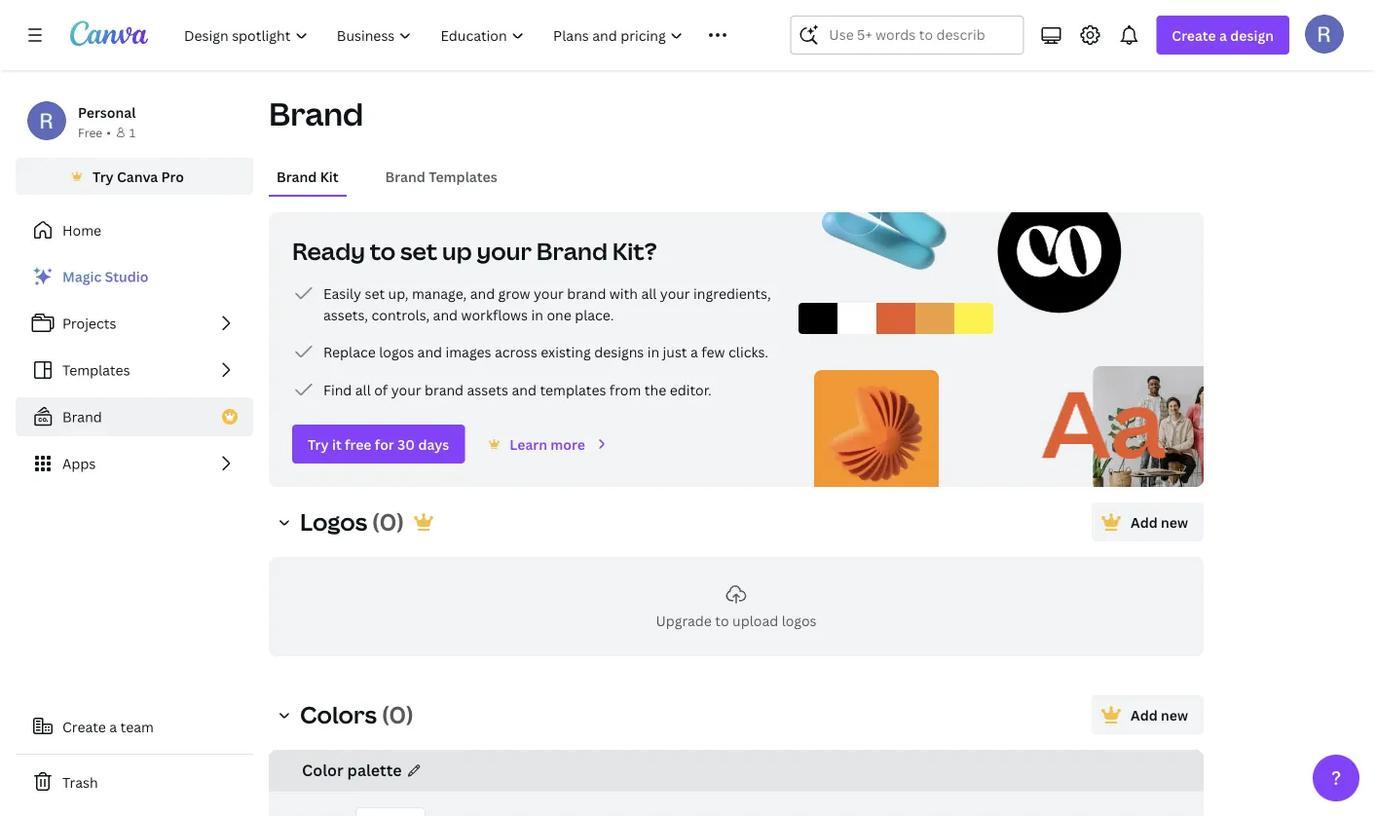 Task type: vqa. For each thing, say whether or not it's contained in the screenshot.
the topmost to
yes



Task type: locate. For each thing, give the bounding box(es) containing it.
list inside brand kit tab panel
[[292, 282, 775, 401]]

free
[[345, 435, 372, 453]]

try left canva
[[93, 167, 114, 186]]

place.
[[575, 305, 614, 324]]

brand
[[567, 284, 606, 302], [425, 380, 464, 399]]

brand right kit
[[385, 167, 426, 186]]

try canva pro button
[[16, 158, 253, 195]]

kit?
[[612, 235, 657, 267]]

and
[[470, 284, 495, 302], [433, 305, 458, 324], [418, 342, 442, 361], [512, 380, 537, 399]]

try for try it free for 30 days
[[308, 435, 329, 453]]

the
[[645, 380, 667, 399]]

0 vertical spatial (0)
[[372, 506, 404, 538]]

a inside dropdown button
[[1220, 26, 1227, 44]]

0 vertical spatial all
[[641, 284, 657, 302]]

colors
[[300, 699, 377, 731]]

0 vertical spatial add new
[[1131, 513, 1188, 531]]

set inside the easily set up, manage, and grow your brand with all your ingredients, assets, controls, and workflows in one place.
[[365, 284, 385, 302]]

list
[[16, 257, 253, 483], [292, 282, 775, 401]]

1 vertical spatial create
[[62, 717, 106, 736]]

0 vertical spatial a
[[1220, 26, 1227, 44]]

1 vertical spatial (0)
[[382, 699, 414, 731]]

1 horizontal spatial try
[[308, 435, 329, 453]]

add for add new popup button
[[1131, 706, 1158, 724]]

controls,
[[372, 305, 430, 324]]

add inside dropdown button
[[1131, 513, 1158, 531]]

a left "team"
[[109, 717, 117, 736]]

1
[[129, 124, 136, 140]]

canva
[[117, 167, 158, 186]]

logos inside list
[[379, 342, 414, 361]]

to
[[370, 235, 396, 267], [715, 611, 729, 630]]

brand inside the easily set up, manage, and grow your brand with all your ingredients, assets, controls, and workflows in one place.
[[567, 284, 606, 302]]

templates
[[429, 167, 497, 186], [62, 361, 130, 379]]

create left "team"
[[62, 717, 106, 736]]

try it free for 30 days button
[[292, 425, 465, 464]]

1 vertical spatial templates
[[62, 361, 130, 379]]

1 vertical spatial add new
[[1131, 706, 1188, 724]]

find
[[323, 380, 352, 399]]

None search field
[[790, 16, 1024, 55]]

trash link
[[16, 763, 253, 802]]

brand kit tab panel
[[269, 170, 1344, 817]]

0 horizontal spatial list
[[16, 257, 253, 483]]

2 add new from the top
[[1131, 706, 1188, 724]]

all inside the easily set up, manage, and grow your brand with all your ingredients, assets, controls, and workflows in one place.
[[641, 284, 657, 302]]

0 vertical spatial new
[[1161, 513, 1188, 531]]

1 vertical spatial try
[[308, 435, 329, 453]]

ready to set up your brand kit?
[[292, 235, 657, 267]]

in left one
[[531, 305, 544, 324]]

1 new from the top
[[1161, 513, 1188, 531]]

find all of your brand assets and templates from the editor.
[[323, 380, 712, 399]]

set left up
[[400, 235, 438, 267]]

0 vertical spatial try
[[93, 167, 114, 186]]

new inside dropdown button
[[1161, 513, 1188, 531]]

brand templates
[[385, 167, 497, 186]]

create a team button
[[16, 707, 253, 746]]

set
[[400, 235, 438, 267], [365, 284, 385, 302]]

1 horizontal spatial a
[[691, 342, 698, 361]]

create inside dropdown button
[[1172, 26, 1216, 44]]

0 vertical spatial templates
[[429, 167, 497, 186]]

1 horizontal spatial set
[[400, 235, 438, 267]]

0 horizontal spatial templates
[[62, 361, 130, 379]]

top level navigation element
[[171, 16, 744, 55], [171, 16, 744, 55]]

to up up,
[[370, 235, 396, 267]]

new for add new popup button
[[1161, 706, 1188, 724]]

templates link
[[16, 351, 253, 390]]

up,
[[388, 284, 409, 302]]

logos
[[379, 342, 414, 361], [782, 611, 817, 630]]

brand link
[[16, 397, 253, 436]]

one
[[547, 305, 572, 324]]

1 horizontal spatial in
[[648, 342, 660, 361]]

ruby anderson image
[[1305, 14, 1344, 53]]

new
[[1161, 513, 1188, 531], [1161, 706, 1188, 724]]

1 horizontal spatial all
[[641, 284, 657, 302]]

a inside button
[[109, 717, 117, 736]]

add new inside popup button
[[1131, 706, 1188, 724]]

grow
[[498, 284, 530, 302]]

list containing easily set up, manage, and grow your brand with all your ingredients, assets, controls, and workflows in one place.
[[292, 282, 775, 401]]

a
[[1220, 26, 1227, 44], [691, 342, 698, 361], [109, 717, 117, 736]]

0 vertical spatial to
[[370, 235, 396, 267]]

add new
[[1131, 513, 1188, 531], [1131, 706, 1188, 724]]

create inside button
[[62, 717, 106, 736]]

home
[[62, 221, 101, 239]]

1 horizontal spatial list
[[292, 282, 775, 401]]

1 vertical spatial new
[[1161, 706, 1188, 724]]

1 horizontal spatial create
[[1172, 26, 1216, 44]]

logos down controls,
[[379, 342, 414, 361]]

brand left kit
[[277, 167, 317, 186]]

upgrade to upload logos
[[656, 611, 817, 630]]

logos (0)
[[300, 506, 404, 538]]

add
[[1131, 513, 1158, 531], [1131, 706, 1158, 724]]

brand up the easily set up, manage, and grow your brand with all your ingredients, assets, controls, and workflows in one place. at the top
[[537, 235, 608, 267]]

0 horizontal spatial create
[[62, 717, 106, 736]]

0 vertical spatial brand
[[567, 284, 606, 302]]

0 horizontal spatial all
[[355, 380, 371, 399]]

learn
[[510, 435, 548, 453]]

and right assets
[[512, 380, 537, 399]]

0 horizontal spatial a
[[109, 717, 117, 736]]

create
[[1172, 26, 1216, 44], [62, 717, 106, 736]]

easily set up, manage, and grow your brand with all your ingredients, assets, controls, and workflows in one place.
[[323, 284, 771, 324]]

2 vertical spatial a
[[109, 717, 117, 736]]

2 add from the top
[[1131, 706, 1158, 724]]

1 vertical spatial a
[[691, 342, 698, 361]]

try inside brand kit tab panel
[[308, 435, 329, 453]]

create a team
[[62, 717, 154, 736]]

magic studio link
[[16, 257, 253, 296]]

30
[[398, 435, 415, 453]]

0 horizontal spatial try
[[93, 167, 114, 186]]

add for add new dropdown button
[[1131, 513, 1158, 531]]

1 vertical spatial in
[[648, 342, 660, 361]]

brand up place.
[[567, 284, 606, 302]]

brand templates button
[[378, 158, 505, 195]]

brand up apps
[[62, 408, 102, 426]]

clicks.
[[729, 342, 769, 361]]

brand left assets
[[425, 380, 464, 399]]

brand inside tab panel
[[537, 235, 608, 267]]

templates down projects
[[62, 361, 130, 379]]

1 vertical spatial all
[[355, 380, 371, 399]]

all right with
[[641, 284, 657, 302]]

all left of
[[355, 380, 371, 399]]

list containing magic studio
[[16, 257, 253, 483]]

1 vertical spatial set
[[365, 284, 385, 302]]

of
[[374, 380, 388, 399]]

set left up,
[[365, 284, 385, 302]]

your
[[477, 235, 532, 267], [534, 284, 564, 302], [660, 284, 690, 302], [391, 380, 421, 399]]

1 vertical spatial brand
[[425, 380, 464, 399]]

kit
[[320, 167, 339, 186]]

your up one
[[534, 284, 564, 302]]

templates
[[540, 380, 606, 399]]

add inside popup button
[[1131, 706, 1158, 724]]

all
[[641, 284, 657, 302], [355, 380, 371, 399]]

1 horizontal spatial templates
[[429, 167, 497, 186]]

a inside tab panel
[[691, 342, 698, 361]]

0 vertical spatial set
[[400, 235, 438, 267]]

2 horizontal spatial a
[[1220, 26, 1227, 44]]

0 horizontal spatial set
[[365, 284, 385, 302]]

brand inside "button"
[[385, 167, 426, 186]]

1 add new from the top
[[1131, 513, 1188, 531]]

new inside popup button
[[1161, 706, 1188, 724]]

workflows
[[461, 305, 528, 324]]

(0) right logos in the bottom of the page
[[372, 506, 404, 538]]

in left just
[[648, 342, 660, 361]]

colors (0)
[[300, 699, 414, 731]]

a for team
[[109, 717, 117, 736]]

1 vertical spatial to
[[715, 611, 729, 630]]

upload
[[733, 611, 779, 630]]

logos right upload
[[782, 611, 817, 630]]

0 horizontal spatial to
[[370, 235, 396, 267]]

1 horizontal spatial to
[[715, 611, 729, 630]]

0 horizontal spatial in
[[531, 305, 544, 324]]

0 vertical spatial logos
[[379, 342, 414, 361]]

0 horizontal spatial logos
[[379, 342, 414, 361]]

a left design
[[1220, 26, 1227, 44]]

just
[[663, 342, 687, 361]]

(0)
[[372, 506, 404, 538], [382, 699, 414, 731]]

try left the it
[[308, 435, 329, 453]]

1 horizontal spatial logos
[[782, 611, 817, 630]]

0 vertical spatial add
[[1131, 513, 1158, 531]]

(0) right the colors
[[382, 699, 414, 731]]

new for add new dropdown button
[[1161, 513, 1188, 531]]

0 horizontal spatial brand
[[425, 380, 464, 399]]

projects link
[[16, 304, 253, 343]]

templates up up
[[429, 167, 497, 186]]

upgrade
[[656, 611, 712, 630]]

try
[[93, 167, 114, 186], [308, 435, 329, 453]]

1 add from the top
[[1131, 513, 1158, 531]]

1 vertical spatial logos
[[782, 611, 817, 630]]

brand
[[269, 93, 364, 135], [277, 167, 317, 186], [385, 167, 426, 186], [537, 235, 608, 267], [62, 408, 102, 426]]

0 vertical spatial in
[[531, 305, 544, 324]]

learn more button
[[479, 426, 615, 460]]

2 new from the top
[[1161, 706, 1188, 724]]

0 vertical spatial create
[[1172, 26, 1216, 44]]

to left upload
[[715, 611, 729, 630]]

a left "few"
[[691, 342, 698, 361]]

to inside button
[[715, 611, 729, 630]]

create left design
[[1172, 26, 1216, 44]]

color palette button
[[302, 758, 402, 784]]

1 vertical spatial add
[[1131, 706, 1158, 724]]

in
[[531, 305, 544, 324], [648, 342, 660, 361]]

add new inside dropdown button
[[1131, 513, 1188, 531]]

with
[[610, 284, 638, 302]]

templates inside list
[[62, 361, 130, 379]]

1 horizontal spatial brand
[[567, 284, 606, 302]]



Task type: describe. For each thing, give the bounding box(es) containing it.
editor.
[[670, 380, 712, 399]]

•
[[106, 124, 111, 140]]

and down the manage, at left top
[[433, 305, 458, 324]]

logos inside button
[[782, 611, 817, 630]]

brand kit
[[277, 167, 339, 186]]

ready
[[292, 235, 365, 267]]

your up grow
[[477, 235, 532, 267]]

days
[[418, 435, 449, 453]]

existing
[[541, 342, 591, 361]]

in inside the easily set up, manage, and grow your brand with all your ingredients, assets, controls, and workflows in one place.
[[531, 305, 544, 324]]

(0) for logos (0)
[[372, 506, 404, 538]]

to for upload
[[715, 611, 729, 630]]

replace logos and images across existing designs in just a few clicks.
[[323, 342, 769, 361]]

projects
[[62, 314, 116, 333]]

add a new color image
[[356, 808, 426, 817]]

brand inside list
[[62, 408, 102, 426]]

a for design
[[1220, 26, 1227, 44]]

home link
[[16, 210, 253, 249]]

your right with
[[660, 284, 690, 302]]

designs
[[594, 342, 644, 361]]

add new for add new dropdown button
[[1131, 513, 1188, 531]]

templates inside "button"
[[429, 167, 497, 186]]

and left images on the left top of the page
[[418, 342, 442, 361]]

for
[[375, 435, 394, 453]]

assets,
[[323, 305, 368, 324]]

across
[[495, 342, 538, 361]]

add new for add new popup button
[[1131, 706, 1188, 724]]

up
[[442, 235, 472, 267]]

ingredients,
[[694, 284, 771, 302]]

Search search field
[[829, 17, 985, 54]]

create a design button
[[1157, 16, 1290, 55]]

apps
[[62, 454, 96, 473]]

and up workflows on the left top of the page
[[470, 284, 495, 302]]

few
[[702, 342, 725, 361]]

easily
[[323, 284, 361, 302]]

to for set
[[370, 235, 396, 267]]

studio
[[105, 267, 148, 286]]

replace
[[323, 342, 376, 361]]

upgrade to upload logos button
[[269, 557, 1204, 657]]

create for create a design
[[1172, 26, 1216, 44]]

create a design
[[1172, 26, 1274, 44]]

magic studio
[[62, 267, 148, 286]]

color
[[302, 760, 344, 781]]

magic
[[62, 267, 102, 286]]

trash
[[62, 773, 98, 792]]

free •
[[78, 124, 111, 140]]

(0) for colors (0)
[[382, 699, 414, 731]]

logos
[[300, 506, 367, 538]]

from
[[610, 380, 641, 399]]

assets
[[467, 380, 509, 399]]

add new button
[[1092, 503, 1204, 542]]

personal
[[78, 103, 136, 121]]

more
[[551, 435, 585, 453]]

add new button
[[1092, 696, 1204, 735]]

try it free for 30 days
[[308, 435, 449, 453]]

try canva pro
[[93, 167, 184, 186]]

pro
[[161, 167, 184, 186]]

create for create a team
[[62, 717, 106, 736]]

try for try canva pro
[[93, 167, 114, 186]]

images
[[446, 342, 492, 361]]

manage,
[[412, 284, 467, 302]]

color palette
[[302, 760, 402, 781]]

brand up brand kit button
[[269, 93, 364, 135]]

brand kit button
[[269, 158, 346, 195]]

team
[[120, 717, 154, 736]]

apps link
[[16, 444, 253, 483]]

it
[[332, 435, 342, 453]]

your right of
[[391, 380, 421, 399]]

free
[[78, 124, 103, 140]]

design
[[1231, 26, 1274, 44]]

brand inside button
[[277, 167, 317, 186]]

learn more
[[510, 435, 585, 453]]

palette
[[347, 760, 402, 781]]



